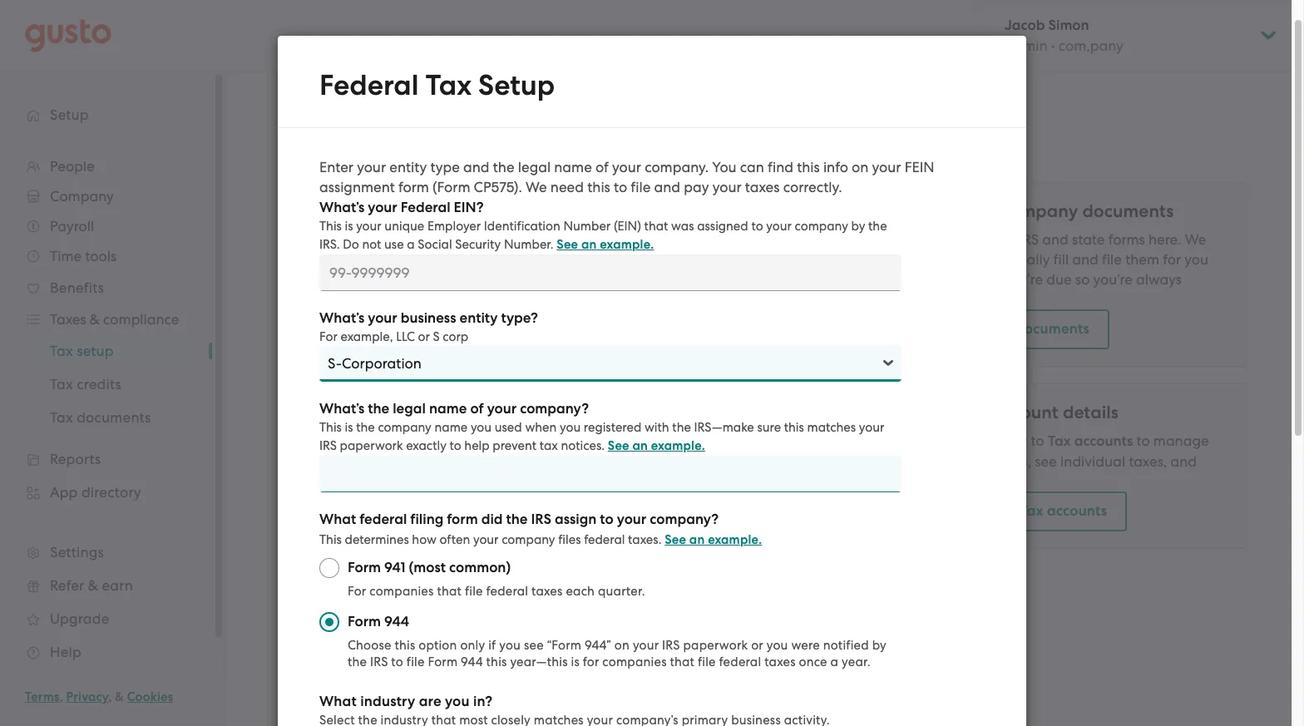 Task type: locate. For each thing, give the bounding box(es) containing it.
automatically
[[959, 251, 1050, 268]]

when
[[959, 271, 995, 288], [525, 420, 557, 435]]

your up assignment
[[357, 159, 386, 176]]

1 horizontal spatial paperwork
[[683, 638, 748, 653]]

form up often
[[447, 511, 478, 528]]

we right the "here."
[[1185, 231, 1206, 248]]

when up tax
[[525, 420, 557, 435]]

1 vertical spatial documents
[[1016, 320, 1090, 338]]

federal inside form 941 (most common) for companies that file federal taxes each quarter.
[[486, 584, 528, 599]]

1 vertical spatial federal tax setup
[[284, 182, 461, 208]]

when inside this is the company name you used when you registered with the irs—make sure this matches your irs paperwork exactly to help prevent tax notices.
[[525, 420, 557, 435]]

0 vertical spatial federal tax setup
[[319, 68, 555, 102]]

what's inside what's your business entity type? for example, llc or s corp
[[319, 309, 365, 327]]

or inside what's your business entity type? for example, llc or s corp
[[418, 329, 430, 344]]

1 horizontal spatial of
[[596, 159, 609, 176]]

individual
[[1061, 453, 1125, 470]]

details,
[[984, 453, 1032, 470]]

or inside form 944 choose this option only if you see "form 944" on your irs paperwork or you were notified by the irs to file form 944 this year—this is for companies that file federal taxes once a year.
[[751, 638, 764, 653]]

2 what from the top
[[319, 693, 357, 710]]

this
[[797, 159, 820, 176], [587, 179, 610, 195], [784, 420, 804, 435], [395, 638, 415, 653], [486, 655, 507, 670]]

form for form 944
[[348, 613, 381, 631]]

paperwork inside this is the company name you used when you registered with the irs—make sure this matches your irs paperwork exactly to help prevent tax notices.
[[340, 438, 403, 453]]

year—this
[[510, 655, 568, 670]]

2 horizontal spatial that
[[670, 655, 695, 670]]

944"
[[585, 638, 611, 653]]

1 horizontal spatial setup
[[478, 68, 555, 102]]

tax setup
[[284, 121, 410, 155]]

1 vertical spatial 944
[[461, 655, 483, 670]]

1 vertical spatial this
[[319, 420, 342, 435]]

due
[[1047, 271, 1072, 288]]

documents inside view documents link
[[1016, 320, 1090, 338]]

forms
[[1109, 231, 1145, 248]]

see down registered
[[608, 438, 629, 453]]

federal right files
[[584, 532, 625, 547]]

by left edit button
[[851, 219, 865, 234]]

1 vertical spatial n/a
[[474, 250, 500, 267]]

only
[[460, 638, 485, 653]]

0 vertical spatial or
[[418, 329, 430, 344]]

to inside 'this is your unique employer identification number (ein) that was assigned to your company by the irs. do not use a social security number.'
[[751, 219, 763, 234]]

setup
[[478, 68, 555, 102], [403, 182, 461, 208]]

your up used
[[487, 400, 517, 418]]

0 vertical spatial what
[[319, 511, 356, 528]]

0 horizontal spatial 944
[[384, 613, 409, 631]]

0 horizontal spatial companies
[[370, 584, 434, 599]]

accounts
[[1074, 433, 1133, 450], [1047, 502, 1107, 520]]

none radio inside federal tax setup document
[[319, 612, 339, 632]]

see right taxes.
[[665, 532, 686, 547]]

unique
[[385, 219, 424, 234]]

setup inside document
[[478, 68, 555, 102]]

industry
[[360, 693, 415, 710]]

to left help
[[450, 438, 461, 453]]

entity inside enter your entity type and the legal name of your company. you can find this info on your fein assignment form (form cp575). we need this to file and pay your taxes correctly.
[[390, 159, 427, 176]]

taxes inside form 941 (most common) for companies that file federal taxes each quarter.
[[532, 584, 563, 599]]

what federal filing form did the irs assign to your company? this determines how often your company files federal taxes. see an example.
[[319, 511, 762, 547]]

to right over
[[1031, 433, 1045, 449]]

see
[[959, 231, 983, 248], [557, 237, 578, 252], [608, 438, 629, 453], [665, 532, 686, 547]]

944 up choose
[[384, 613, 409, 631]]

an down 'number'
[[581, 237, 597, 252]]

0 horizontal spatial paperwork
[[340, 438, 403, 453]]

or
[[418, 329, 430, 344], [751, 638, 764, 653]]

tax right go
[[1020, 502, 1044, 520]]

fein
[[905, 159, 935, 176]]

this inside 'this is your unique employer identification number (ein) that was assigned to your company by the irs. do not use a social security number.'
[[319, 219, 342, 234]]

on inside form 944 choose this option only if you see "form 944" on your irs paperwork or you were notified by the irs to file form 944 this year—this is for companies that file federal taxes once a year.
[[615, 638, 630, 653]]

companies down 944"
[[603, 655, 667, 670]]

documents
[[1083, 200, 1174, 222], [1016, 320, 1090, 338]]

companies
[[370, 584, 434, 599], [603, 655, 667, 670]]

0 vertical spatial this
[[319, 219, 342, 234]]

name up need
[[554, 159, 592, 176]]

1 what's from the top
[[319, 199, 365, 216]]

view documents link
[[959, 309, 1110, 349]]

state
[[1072, 231, 1105, 248]]

terms , privacy , & cookies
[[25, 690, 173, 705]]

your inside this is the company name you used when you registered with the irs—make sure this matches your irs paperwork exactly to help prevent tax notices.
[[859, 420, 885, 435]]

1 vertical spatial by
[[872, 638, 887, 653]]

0 vertical spatial company?
[[520, 400, 589, 418]]

0 horizontal spatial that
[[437, 584, 462, 599]]

what's for what's the legal name of your company?
[[319, 400, 365, 418]]

for down the "here."
[[1163, 251, 1181, 268]]

1 vertical spatial of
[[470, 400, 484, 418]]

form inside enter your entity type and the legal name of your company. you can find this info on your fein assignment form (form cp575). we need this to file and pay your taxes correctly.
[[398, 179, 429, 195]]

see an example. button right taxes.
[[665, 530, 762, 550]]

for down 'determines'
[[348, 584, 366, 599]]

see an example. button down 'number'
[[557, 235, 654, 255]]

for inside see your irs and state forms here. we automatically fill and file them for you when they're due so you're always covered.
[[1163, 251, 1181, 268]]

tax inside button
[[1020, 502, 1044, 520]]

what's down example, on the top of the page
[[319, 400, 365, 418]]

federal down enter
[[284, 182, 359, 208]]

federal tax setup up unique
[[284, 182, 461, 208]]

and up so
[[1073, 251, 1099, 268]]

1 vertical spatial form
[[447, 511, 478, 528]]

1 vertical spatial example.
[[651, 438, 705, 453]]

n/a up security
[[474, 217, 500, 234]]

0 vertical spatial is
[[345, 219, 353, 234]]

once
[[799, 655, 827, 670]]

company? up tax
[[520, 400, 589, 418]]

this left option
[[395, 638, 415, 653]]

1 vertical spatial or
[[751, 638, 764, 653]]

1 vertical spatial when
[[525, 420, 557, 435]]

taxes down were at the bottom right of page
[[765, 655, 796, 670]]

0 horizontal spatial for
[[583, 655, 599, 670]]

a
[[407, 237, 415, 252], [831, 655, 839, 670]]

with
[[645, 420, 669, 435]]

documents down due
[[1016, 320, 1090, 338]]

quarter.
[[598, 584, 645, 599]]

0 vertical spatial a
[[407, 237, 415, 252]]

to inside go to tax accounts button
[[1003, 502, 1017, 520]]

legal up need
[[518, 159, 551, 176]]

semiweekly
[[474, 284, 551, 300]]

1 horizontal spatial see
[[1035, 453, 1057, 470]]

federal tax setup
[[319, 68, 555, 102], [284, 182, 461, 208]]

1 horizontal spatial companies
[[603, 655, 667, 670]]

you
[[1185, 251, 1209, 268], [471, 420, 492, 435], [560, 420, 581, 435], [499, 638, 521, 653], [767, 638, 788, 653], [445, 693, 470, 710]]

form inside form 941 (most common) for companies that file federal taxes each quarter.
[[348, 559, 381, 576]]

see inside see your irs and state forms here. we automatically fill and file them for you when they're due so you're always covered.
[[959, 231, 983, 248]]

that inside 'this is your unique employer identification number (ein) that was assigned to your company by the irs. do not use a social security number.'
[[644, 219, 668, 234]]

1 vertical spatial on
[[615, 638, 630, 653]]

form for form 941 (most common)
[[348, 559, 381, 576]]

0 vertical spatial name
[[554, 159, 592, 176]]

1 horizontal spatial for
[[348, 584, 366, 599]]

name down the what's the legal name of your company?
[[435, 420, 468, 435]]

1 horizontal spatial ,
[[108, 690, 112, 705]]

1 vertical spatial see
[[524, 638, 544, 653]]

0 vertical spatial n/a
[[474, 217, 500, 234]]

accounts down to manage the details, see individual taxes, and more.
[[1047, 502, 1107, 520]]

1 horizontal spatial a
[[831, 655, 839, 670]]

prevent
[[493, 438, 537, 453]]

0 horizontal spatial on
[[615, 638, 630, 653]]

form 941 (most common) for companies that file federal taxes each quarter.
[[348, 559, 645, 599]]

1 vertical spatial for
[[348, 584, 366, 599]]

social
[[418, 237, 452, 252]]

what for what federal filing form did the irs assign to your company? this determines how often your company files federal taxes. see an example.
[[319, 511, 356, 528]]

your
[[959, 200, 997, 222]]

form down 'determines'
[[348, 559, 381, 576]]

None radio
[[319, 612, 339, 632]]

covered.
[[959, 291, 1015, 308]]

None radio
[[319, 558, 339, 578]]

taxes left each
[[532, 584, 563, 599]]

0 vertical spatial legal
[[518, 159, 551, 176]]

we left need
[[526, 179, 547, 195]]

0 vertical spatial we
[[526, 179, 547, 195]]

2 vertical spatial this
[[319, 532, 342, 547]]

1 horizontal spatial for
[[1163, 251, 1181, 268]]

0 horizontal spatial see
[[524, 638, 544, 653]]

0 horizontal spatial ,
[[60, 690, 63, 705]]

an for what's your federal ein?
[[581, 237, 597, 252]]

to inside to manage the details, see individual taxes, and more.
[[1137, 433, 1150, 449]]

what inside what federal filing form did the irs assign to your company? this determines how often your company files federal taxes. see an example.
[[319, 511, 356, 528]]

taxes
[[745, 179, 780, 195], [532, 584, 563, 599], [765, 655, 796, 670]]

see inside what federal filing form did the irs assign to your company? this determines how often your company files federal taxes. see an example.
[[665, 532, 686, 547]]

taxes down can
[[745, 179, 780, 195]]

to up (ein)
[[614, 179, 627, 195]]

business
[[401, 309, 456, 327]]

name up exactly
[[429, 400, 467, 418]]

head
[[959, 433, 996, 449]]

or left were at the bottom right of page
[[751, 638, 764, 653]]

2 vertical spatial that
[[670, 655, 695, 670]]

ein?
[[454, 199, 484, 216]]

federal up 'determines'
[[360, 511, 407, 528]]

of up 'number'
[[596, 159, 609, 176]]

irs
[[1019, 231, 1039, 248], [319, 438, 337, 453], [531, 511, 551, 528], [662, 638, 680, 653], [370, 655, 388, 670]]

0 horizontal spatial form
[[398, 179, 429, 195]]

for
[[319, 329, 338, 344], [348, 584, 366, 599]]

0 vertical spatial companies
[[370, 584, 434, 599]]

0 vertical spatial paperwork
[[340, 438, 403, 453]]

0 horizontal spatial entity
[[390, 159, 427, 176]]

see an example. for what's your federal ein?
[[557, 237, 654, 252]]

registered
[[584, 420, 642, 435]]

your up example, on the top of the page
[[368, 309, 397, 327]]

, left "privacy" link
[[60, 690, 63, 705]]

to inside form 944 choose this option only if you see "form 944" on your irs paperwork or you were notified by the irs to file form 944 this year—this is for companies that file federal taxes once a year.
[[391, 655, 403, 670]]

1 this from the top
[[319, 219, 342, 234]]

find
[[768, 159, 794, 176]]

companies down 941
[[370, 584, 434, 599]]

your up the automatically
[[987, 231, 1016, 248]]

you're
[[1094, 271, 1133, 288]]

944 down only
[[461, 655, 483, 670]]

your up taxes.
[[617, 511, 647, 528]]

for inside what's your business entity type? for example, llc or s corp
[[319, 329, 338, 344]]

0 horizontal spatial for
[[319, 329, 338, 344]]

you right them
[[1185, 251, 1209, 268]]

is inside 'this is your unique employer identification number (ein) that was assigned to your company by the irs. do not use a social security number.'
[[345, 219, 353, 234]]

the
[[493, 159, 515, 176], [868, 219, 887, 234], [368, 400, 389, 418], [356, 420, 375, 435], [672, 420, 691, 435], [959, 453, 981, 470], [506, 511, 528, 528], [348, 655, 367, 670]]

to right 'assigned'
[[751, 219, 763, 234]]

company down correctly.
[[795, 219, 848, 234]]

What's your Federal EIN? text field
[[319, 255, 902, 291]]

0 vertical spatial form
[[348, 559, 381, 576]]

see an example. for what's the legal name of your company?
[[608, 438, 705, 453]]

0 vertical spatial see an example. button
[[557, 235, 654, 255]]

an
[[581, 237, 597, 252], [633, 438, 648, 453], [689, 532, 705, 547]]

1 horizontal spatial an
[[633, 438, 648, 453]]

your down correctly.
[[766, 219, 792, 234]]

name inside this is the company name you used when you registered with the irs—make sure this matches your irs paperwork exactly to help prevent tax notices.
[[435, 420, 468, 435]]

1 , from the left
[[60, 690, 63, 705]]

2 this from the top
[[319, 420, 342, 435]]

identification
[[484, 219, 560, 234]]

form
[[348, 559, 381, 576], [348, 613, 381, 631], [428, 655, 458, 670]]

federal left once
[[719, 655, 761, 670]]

what
[[319, 511, 356, 528], [319, 693, 357, 710]]

0 vertical spatial example.
[[600, 237, 654, 252]]

more.
[[959, 473, 997, 490]]

this inside what federal filing form did the irs assign to your company? this determines how often your company files federal taxes. see an example.
[[319, 532, 342, 547]]

year.
[[842, 655, 871, 670]]

taxes inside enter your entity type and the legal name of your company. you can find this info on your fein assignment form (form cp575). we need this to file and pay your taxes correctly.
[[745, 179, 780, 195]]

1 vertical spatial companies
[[603, 655, 667, 670]]

is inside this is the company name you used when you registered with the irs—make sure this matches your irs paperwork exactly to help prevent tax notices.
[[345, 420, 353, 435]]

2 n/a from the top
[[474, 250, 500, 267]]

see an example. button for what's the legal name of your company?
[[608, 436, 705, 456]]

when up covered.
[[959, 271, 995, 288]]

1 vertical spatial that
[[437, 584, 462, 599]]

1 vertical spatial an
[[633, 438, 648, 453]]

for inside form 944 choose this option only if you see "form 944" on your irs paperwork or you were notified by the irs to file form 944 this year—this is for companies that file federal taxes once a year.
[[583, 655, 599, 670]]

company up exactly
[[378, 420, 432, 435]]

name
[[554, 159, 592, 176], [429, 400, 467, 418], [435, 420, 468, 435]]

on right 944"
[[615, 638, 630, 653]]

what industry are you in?
[[319, 693, 493, 710]]

n/a for federal ein
[[474, 217, 500, 234]]

that inside form 944 choose this option only if you see "form 944" on your irs paperwork or you were notified by the irs to file form 944 this year—this is for companies that file federal taxes once a year.
[[670, 655, 695, 670]]

see an example. down 'number'
[[557, 237, 654, 252]]

2 vertical spatial an
[[689, 532, 705, 547]]

1 horizontal spatial 944
[[461, 655, 483, 670]]

deposit
[[347, 284, 397, 300]]

type?
[[501, 309, 538, 327]]

accounts inside button
[[1047, 502, 1107, 520]]

of
[[596, 159, 609, 176], [470, 400, 484, 418]]

0 horizontal spatial when
[[525, 420, 557, 435]]

0 vertical spatial for
[[1163, 251, 1181, 268]]

federal tax setup up type
[[319, 68, 555, 102]]

sure
[[757, 420, 781, 435]]

0 horizontal spatial company?
[[520, 400, 589, 418]]

the inside what federal filing form did the irs assign to your company? this determines how often your company files federal taxes. see an example.
[[506, 511, 528, 528]]

1 horizontal spatial form
[[447, 511, 478, 528]]

what's up example, on the top of the page
[[319, 309, 365, 327]]

for left example, on the top of the page
[[319, 329, 338, 344]]

legal up exactly
[[393, 400, 426, 418]]

1 horizontal spatial by
[[872, 638, 887, 653]]

you inside see your irs and state forms here. we automatically fill and file them for you when they're due so you're always covered.
[[1185, 251, 1209, 268]]

is for the
[[345, 420, 353, 435]]

were
[[791, 638, 820, 653]]

2 vertical spatial is
[[571, 655, 580, 670]]

see down your
[[959, 231, 983, 248]]

name inside enter your entity type and the legal name of your company. you can find this info on your fein assignment form (form cp575). we need this to file and pay your taxes correctly.
[[554, 159, 592, 176]]

0 horizontal spatial setup
[[403, 182, 461, 208]]

to right go
[[1003, 502, 1017, 520]]

0 vertical spatial form
[[398, 179, 429, 195]]

help
[[464, 438, 490, 453]]

an inside what federal filing form did the irs assign to your company? this determines how often your company files federal taxes. see an example.
[[689, 532, 705, 547]]

on right info
[[852, 159, 869, 176]]

1 n/a from the top
[[474, 217, 500, 234]]

to inside head over to tax accounts
[[1031, 433, 1045, 449]]

or left s
[[418, 329, 430, 344]]

when inside see your irs and state forms here. we automatically fill and file them for you when they're due so you're always covered.
[[959, 271, 995, 288]]

paperwork inside form 944 choose this option only if you see "form 944" on your irs paperwork or you were notified by the irs to file form 944 this year—this is for companies that file federal taxes once a year.
[[683, 638, 748, 653]]

1 vertical spatial for
[[583, 655, 599, 670]]

0 vertical spatial entity
[[390, 159, 427, 176]]

we inside enter your entity type and the legal name of your company. you can find this info on your fein assignment form (form cp575). we need this to file and pay your taxes correctly.
[[526, 179, 547, 195]]

form down option
[[428, 655, 458, 670]]

0 horizontal spatial we
[[526, 179, 547, 195]]

0 horizontal spatial or
[[418, 329, 430, 344]]

was
[[671, 219, 694, 234]]

1 what from the top
[[319, 511, 356, 528]]

0 vertical spatial on
[[852, 159, 869, 176]]

form
[[398, 179, 429, 195], [447, 511, 478, 528]]

file inside see your irs and state forms here. we automatically fill and file them for you when they're due so you're always covered.
[[1102, 251, 1122, 268]]

1 horizontal spatial or
[[751, 638, 764, 653]]

often
[[440, 532, 470, 547]]

1 vertical spatial see an example.
[[608, 438, 705, 453]]

file
[[631, 179, 651, 195], [1102, 251, 1122, 268], [465, 584, 483, 599], [407, 655, 425, 670], [698, 655, 716, 670]]

tax up type
[[426, 68, 472, 102]]

a right use
[[407, 237, 415, 252]]

0 vertical spatial what's
[[319, 199, 365, 216]]

legal inside enter your entity type and the legal name of your company. you can find this info on your fein assignment form (form cp575). we need this to file and pay your taxes correctly.
[[518, 159, 551, 176]]

3 what's from the top
[[319, 400, 365, 418]]

assignment
[[319, 179, 395, 195]]

go to tax accounts button
[[959, 492, 1127, 532]]

this down if
[[486, 655, 507, 670]]

to down choose
[[391, 655, 403, 670]]

companies inside form 941 (most common) for companies that file federal taxes each quarter.
[[370, 584, 434, 599]]

3 this from the top
[[319, 532, 342, 547]]

home image
[[25, 19, 111, 52]]

what's down assignment
[[319, 199, 365, 216]]

them
[[1126, 251, 1160, 268]]

form inside what federal filing form did the irs assign to your company? this determines how often your company files federal taxes. see an example.
[[447, 511, 478, 528]]

option
[[419, 638, 457, 653]]

2 horizontal spatial an
[[689, 532, 705, 547]]

see up the year—this
[[524, 638, 544, 653]]

1 vertical spatial we
[[1185, 231, 1206, 248]]

0 vertical spatial of
[[596, 159, 609, 176]]

a inside 'this is your unique employer identification number (ein) that was assigned to your company by the irs. do not use a social security number.'
[[407, 237, 415, 252]]

each
[[566, 584, 595, 599]]

an down "with"
[[633, 438, 648, 453]]

see an example. down "with"
[[608, 438, 705, 453]]

1 vertical spatial paperwork
[[683, 638, 748, 653]]

by inside 'this is your unique employer identification number (ein) that was assigned to your company by the irs. do not use a social security number.'
[[851, 219, 865, 234]]

federal down common)
[[486, 584, 528, 599]]

head over to tax accounts
[[959, 433, 1133, 450]]

tax up enter
[[284, 121, 330, 155]]

1 vertical spatial legal
[[393, 400, 426, 418]]

1 vertical spatial see an example. button
[[608, 436, 705, 456]]

0 vertical spatial see an example.
[[557, 237, 654, 252]]

form up choose
[[348, 613, 381, 631]]

0 horizontal spatial an
[[581, 237, 597, 252]]

0 vertical spatial that
[[644, 219, 668, 234]]

federal
[[360, 511, 407, 528], [584, 532, 625, 547], [486, 584, 528, 599], [719, 655, 761, 670]]

0 vertical spatial when
[[959, 271, 995, 288]]

we
[[526, 179, 547, 195], [1185, 231, 1206, 248]]

1 horizontal spatial that
[[644, 219, 668, 234]]

n/a right type
[[474, 250, 500, 267]]

type
[[430, 159, 460, 176]]

1 vertical spatial entity
[[460, 309, 498, 327]]

accounts up individual
[[1074, 433, 1133, 450]]

1 vertical spatial taxes
[[532, 584, 563, 599]]

details
[[1063, 402, 1119, 423]]

for down 944"
[[583, 655, 599, 670]]

1 vertical spatial what
[[319, 693, 357, 710]]

federal tax setup document
[[278, 36, 1027, 726]]

your left fein
[[872, 159, 901, 176]]

this
[[319, 219, 342, 234], [319, 420, 342, 435], [319, 532, 342, 547]]

by
[[851, 219, 865, 234], [872, 638, 887, 653]]

0 vertical spatial for
[[319, 329, 338, 344]]

an right taxes.
[[689, 532, 705, 547]]

example. for what's your federal ein?
[[600, 237, 654, 252]]

company left files
[[502, 532, 555, 547]]

what up 'determines'
[[319, 511, 356, 528]]

file inside enter your entity type and the legal name of your company. you can find this info on your fein assignment form (form cp575). we need this to file and pay your taxes correctly.
[[631, 179, 651, 195]]

, left '&' at the left
[[108, 690, 112, 705]]

1 horizontal spatial company?
[[650, 511, 719, 528]]

company? up taxes.
[[650, 511, 719, 528]]

federal up setup
[[319, 68, 419, 102]]

this inside this is the company name you used when you registered with the irs—make sure this matches your irs paperwork exactly to help prevent tax notices.
[[319, 420, 342, 435]]

of up help
[[470, 400, 484, 418]]

1 horizontal spatial when
[[959, 271, 995, 288]]

1 horizontal spatial we
[[1185, 231, 1206, 248]]

2 what's from the top
[[319, 309, 365, 327]]

enter your entity type and the legal name of your company. you can find this info on your fein assignment form (form cp575). we need this to file and pay your taxes correctly.
[[319, 159, 935, 195]]

company?
[[520, 400, 589, 418], [650, 511, 719, 528]]

see an example. button down "with"
[[608, 436, 705, 456]]



Task type: describe. For each thing, give the bounding box(es) containing it.
irs inside this is the company name you used when you registered with the irs—make sure this matches your irs paperwork exactly to help prevent tax notices.
[[319, 438, 337, 453]]

tax up unique
[[364, 182, 398, 208]]

you left in?
[[445, 693, 470, 710]]

this inside this is the company name you used when you registered with the irs—make sure this matches your irs paperwork exactly to help prevent tax notices.
[[784, 420, 804, 435]]

number
[[564, 219, 611, 234]]

company
[[362, 250, 426, 267]]

this for what's your federal ein?
[[319, 219, 342, 234]]

example,
[[341, 329, 393, 344]]

entity inside what's your business entity type? for example, llc or s corp
[[460, 309, 498, 327]]

federal down what's your federal ein?
[[385, 217, 435, 234]]

ein
[[438, 217, 460, 234]]

federal ein
[[385, 217, 460, 234]]

2 vertical spatial form
[[428, 655, 458, 670]]

your company documents
[[959, 200, 1174, 222]]

what's for what's your business entity type? for example, llc or s corp
[[319, 309, 365, 327]]

your up unique
[[368, 199, 397, 216]]

is inside form 944 choose this option only if you see "form 944" on your irs paperwork or you were notified by the irs to file form 944 this year—this is for companies that file federal taxes once a year.
[[571, 655, 580, 670]]

see your irs and state forms here. we automatically fill and file them for you when they're due so you're always covered.
[[959, 231, 1209, 308]]

and inside to manage the details, see individual taxes, and more.
[[1171, 453, 1197, 470]]

company type
[[362, 250, 460, 267]]

federal inside form 944 choose this option only if you see "form 944" on your irs paperwork or you were notified by the irs to file form 944 this year—this is for companies that file federal taxes once a year.
[[719, 655, 761, 670]]

correctly.
[[783, 179, 842, 195]]

for inside form 941 (most common) for companies that file federal taxes each quarter.
[[348, 584, 366, 599]]

need
[[551, 179, 584, 195]]

and up fill
[[1043, 231, 1069, 248]]

you
[[712, 159, 737, 176]]

use
[[384, 237, 404, 252]]

0 vertical spatial 944
[[384, 613, 409, 631]]

your inside what's your business entity type? for example, llc or s corp
[[368, 309, 397, 327]]

tax account details
[[959, 402, 1119, 423]]

an for what's the legal name of your company?
[[633, 438, 648, 453]]

you up help
[[471, 420, 492, 435]]

matches
[[807, 420, 856, 435]]

view
[[979, 320, 1012, 338]]

edit button
[[873, 216, 917, 236]]

exactly
[[406, 438, 447, 453]]

taxes inside form 944 choose this option only if you see "form 944" on your irs paperwork or you were notified by the irs to file form 944 this year—this is for companies that file federal taxes once a year.
[[765, 655, 796, 670]]

that inside form 941 (most common) for companies that file federal taxes each quarter.
[[437, 584, 462, 599]]

tax up head
[[959, 402, 988, 423]]

view documents
[[979, 320, 1090, 338]]

0 vertical spatial documents
[[1083, 200, 1174, 222]]

schedule
[[401, 284, 460, 300]]

type
[[429, 250, 460, 267]]

and up cp575). at the top of the page
[[463, 159, 490, 176]]

here.
[[1149, 231, 1182, 248]]

the inside to manage the details, see individual taxes, and more.
[[959, 453, 981, 470]]

irs inside see your irs and state forms here. we automatically fill and file them for you when they're due so you're always covered.
[[1019, 231, 1039, 248]]

what's your business entity type? for example, llc or s corp
[[319, 309, 538, 344]]

if
[[488, 638, 496, 653]]

your down 'you'
[[713, 179, 742, 195]]

corp
[[443, 329, 469, 344]]

always
[[1136, 271, 1182, 288]]

what's the legal name of your company?
[[319, 400, 589, 418]]

fill
[[1054, 251, 1069, 268]]

this is your unique employer identification number (ein) that was assigned to your company by the irs. do not use a social security number.
[[319, 219, 887, 252]]

can
[[740, 159, 764, 176]]

assign
[[555, 511, 597, 528]]

cp575).
[[474, 179, 522, 195]]

go
[[979, 502, 999, 520]]

(most
[[409, 559, 446, 576]]

1 vertical spatial name
[[429, 400, 467, 418]]

s
[[433, 329, 440, 344]]

your left company.
[[612, 159, 641, 176]]

this for what's the legal name of your company?
[[319, 420, 342, 435]]

number.
[[504, 237, 554, 252]]

used
[[495, 420, 522, 435]]

edit
[[891, 217, 917, 235]]

the inside 'this is your unique employer identification number (ein) that was assigned to your company by the irs. do not use a social security number.'
[[868, 219, 887, 234]]

by inside form 944 choose this option only if you see "form 944" on your irs paperwork or you were notified by the irs to file form 944 this year—this is for companies that file federal taxes once a year.
[[872, 638, 887, 653]]

1 vertical spatial setup
[[403, 182, 461, 208]]

info
[[823, 159, 848, 176]]

to inside enter your entity type and the legal name of your company. you can find this info on your fein assignment form (form cp575). we need this to file and pay your taxes correctly.
[[614, 179, 627, 195]]

see down 'number'
[[557, 237, 578, 252]]

2 , from the left
[[108, 690, 112, 705]]

determines
[[345, 532, 409, 547]]

to inside this is the company name you used when you registered with the irs—make sure this matches your irs paperwork exactly to help prevent tax notices.
[[450, 438, 461, 453]]

federal up federal ein
[[401, 199, 450, 216]]

they're
[[999, 271, 1043, 288]]

see an example. button for what's your federal ein?
[[557, 235, 654, 255]]

of inside enter your entity type and the legal name of your company. you can find this info on your fein assignment form (form cp575). we need this to file and pay your taxes correctly.
[[596, 159, 609, 176]]

tax inside document
[[426, 68, 472, 102]]

choose
[[348, 638, 392, 653]]

so
[[1075, 271, 1090, 288]]

your inside form 944 choose this option only if you see "form 944" on your irs paperwork or you were notified by the irs to file form 944 this year—this is for companies that file federal taxes once a year.
[[633, 638, 659, 653]]

company up fill
[[1001, 200, 1078, 222]]

What's the legal name of your company? text field
[[319, 456, 902, 492]]

federal tax setup inside federal tax setup document
[[319, 68, 555, 102]]

companies inside form 944 choose this option only if you see "form 944" on your irs paperwork or you were notified by the irs to file form 944 this year—this is for companies that file federal taxes once a year.
[[603, 655, 667, 670]]

tax down tax account details
[[1048, 433, 1071, 450]]

what's for what's your federal ein?
[[319, 199, 365, 216]]

we inside see your irs and state forms here. we automatically fill and file them for you when they're due so you're always covered.
[[1185, 231, 1206, 248]]

"form
[[547, 638, 582, 653]]

company? inside what federal filing form did the irs assign to your company? this determines how often your company files federal taxes. see an example.
[[650, 511, 719, 528]]

the inside enter your entity type and the legal name of your company. you can find this info on your fein assignment form (form cp575). we need this to file and pay your taxes correctly.
[[493, 159, 515, 176]]

2 vertical spatial see an example. button
[[665, 530, 762, 550]]

(ein)
[[614, 219, 641, 234]]

manage
[[1154, 433, 1209, 449]]

see inside to manage the details, see individual taxes, and more.
[[1035, 453, 1057, 470]]

&
[[115, 690, 124, 705]]

to inside what federal filing form did the irs assign to your company? this determines how often your company files federal taxes. see an example.
[[600, 511, 614, 528]]

example. for what's the legal name of your company?
[[651, 438, 705, 453]]

see inside form 944 choose this option only if you see "form 944" on your irs paperwork or you were notified by the irs to file form 944 this year—this is for companies that file federal taxes once a year.
[[524, 638, 544, 653]]

your inside see your irs and state forms here. we automatically fill and file them for you when they're due so you're always covered.
[[987, 231, 1016, 248]]

irs inside what federal filing form did the irs assign to your company? this determines how often your company files federal taxes. see an example.
[[531, 511, 551, 528]]

file inside form 941 (most common) for companies that file federal taxes each quarter.
[[465, 584, 483, 599]]

notices.
[[561, 438, 605, 453]]

company inside this is the company name you used when you registered with the irs—make sure this matches your irs paperwork exactly to help prevent tax notices.
[[378, 420, 432, 435]]

security
[[455, 237, 501, 252]]

0 horizontal spatial legal
[[393, 400, 426, 418]]

you right if
[[499, 638, 521, 653]]

this right need
[[587, 179, 610, 195]]

is for your
[[345, 219, 353, 234]]

taxes,
[[1129, 453, 1167, 470]]

llc
[[396, 329, 415, 344]]

941
[[384, 559, 406, 576]]

company.
[[645, 159, 709, 176]]

company inside 'this is your unique employer identification number (ein) that was assigned to your company by the irs. do not use a social security number.'
[[795, 219, 848, 234]]

0 vertical spatial accounts
[[1074, 433, 1133, 450]]

enter
[[319, 159, 354, 176]]

your down did
[[473, 532, 499, 547]]

you left were at the bottom right of page
[[767, 638, 788, 653]]

you up notices.
[[560, 420, 581, 435]]

account
[[993, 402, 1059, 423]]

the inside form 944 choose this option only if you see "form 944" on your irs paperwork or you were notified by the irs to file form 944 this year—this is for companies that file federal taxes once a year.
[[348, 655, 367, 670]]

what for what industry are you in?
[[319, 693, 357, 710]]

how
[[412, 532, 437, 547]]

0 horizontal spatial of
[[470, 400, 484, 418]]

a inside form 944 choose this option only if you see "form 944" on your irs paperwork or you were notified by the irs to file form 944 this year—this is for companies that file federal taxes once a year.
[[831, 655, 839, 670]]

filing
[[410, 511, 444, 528]]

account menu element
[[983, 0, 1279, 71]]

on inside enter your entity type and the legal name of your company. you can find this info on your fein assignment form (form cp575). we need this to file and pay your taxes correctly.
[[852, 159, 869, 176]]

privacy
[[66, 690, 108, 705]]

taxes.
[[628, 532, 662, 547]]

terms
[[25, 690, 60, 705]]

to manage the details, see individual taxes, and more.
[[959, 433, 1209, 490]]

do
[[343, 237, 359, 252]]

over
[[999, 433, 1028, 449]]

this up correctly.
[[797, 159, 820, 176]]

terms link
[[25, 690, 60, 705]]

privacy link
[[66, 690, 108, 705]]

and down company.
[[654, 179, 680, 195]]

are
[[419, 693, 442, 710]]

none radio inside federal tax setup document
[[319, 558, 339, 578]]

n/a for company type
[[474, 250, 500, 267]]

example. inside what federal filing form did the irs assign to your company? this determines how often your company files federal taxes. see an example.
[[708, 532, 762, 547]]

files
[[558, 532, 581, 547]]

your up not
[[356, 219, 382, 234]]

company inside what federal filing form did the irs assign to your company? this determines how often your company files federal taxes. see an example.
[[502, 532, 555, 547]]

employer
[[427, 219, 481, 234]]

tax
[[540, 438, 558, 453]]

did
[[481, 511, 503, 528]]

setup
[[337, 121, 410, 155]]



Task type: vqa. For each thing, say whether or not it's contained in the screenshot.
Terms link
yes



